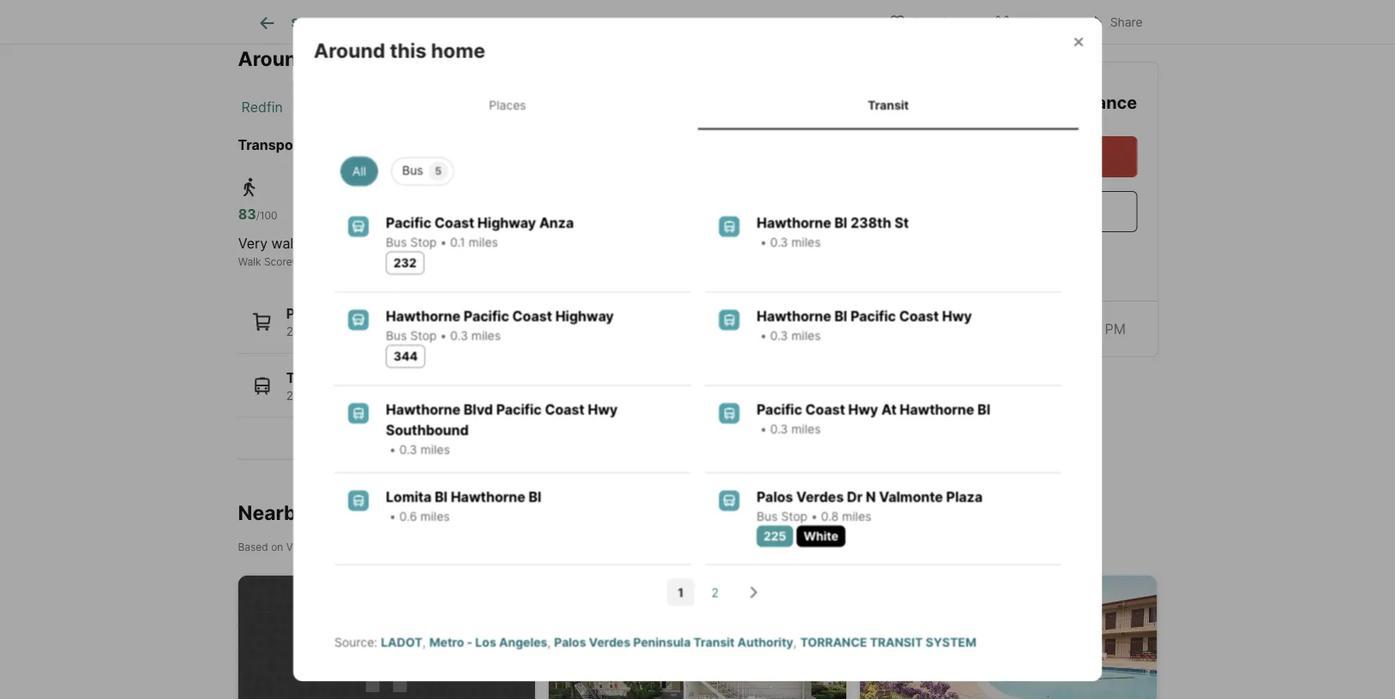 Task type: describe. For each thing, give the bounding box(es) containing it.
• 0.3 miles for hawthorne bl 238th st
[[760, 235, 820, 249]]

90505 link
[[484, 99, 526, 116]]

floor
[[462, 16, 490, 30]]

white inside transit 225, 232, 344, white
[[373, 389, 405, 403]]

225,
[[286, 389, 311, 403]]

nearby rentals
[[238, 502, 379, 526]]

search
[[291, 16, 332, 30]]

on
[[271, 541, 283, 554]]

torrance
[[800, 635, 867, 650]]

highway inside hawthorne pacific coast highway bus stop • 0.3 miles 344
[[555, 308, 614, 324]]

flex down out
[[1023, 92, 1058, 113]]

hawthorne blvd pacific coast hwy southbound
[[385, 401, 617, 439]]

rentals
[[312, 502, 379, 526]]

1 vertical spatial palos
[[554, 635, 586, 650]]

out
[[1030, 15, 1050, 30]]

around this home dialog
[[293, 17, 1102, 686]]

list box inside around this home dialog
[[327, 150, 1068, 185]]

transit inside transit 225, 232, 344, white
[[286, 370, 333, 387]]

today:
[[961, 321, 1001, 337]]

hawthorne bl pacific coast hwy
[[756, 308, 972, 324]]

based on vivo flex torrance
[[238, 541, 376, 554]]

2 inside button
[[711, 585, 718, 600]]

miles inside pacific coast highway anza bus stop • 0.1 miles 232
[[468, 235, 498, 249]]

ladot link
[[380, 635, 422, 650]]

dr
[[847, 489, 862, 505]]

bl for coast
[[834, 308, 847, 324]]

favorite
[[913, 15, 958, 30]]

0.3 for hawthorne bl 238th st
[[770, 235, 788, 249]]

source: ladot , metro - los angeles , palos verdes peninsula transit authority , torrance transit system
[[334, 635, 976, 650]]

miles down hawthorne bl pacific coast hwy on the top right of page
[[791, 328, 820, 343]]

hawthorne for hawthorne pacific coast highway bus stop • 0.3 miles 344
[[385, 308, 460, 324]]

floor plans
[[462, 16, 524, 30]]

search link
[[257, 13, 332, 33]]

flex up 5
[[408, 137, 436, 153]]

transportation
[[238, 137, 338, 153]]

vivo right the on
[[286, 541, 307, 554]]

2 , from the left
[[547, 635, 550, 650]]

highway inside pacific coast highway anza bus stop • 0.1 miles 232
[[477, 214, 536, 231]]

• inside palos verdes dr n valmonte plaza bus stop • 0.8 miles
[[811, 509, 817, 524]]

hawthorne for hawthorne blvd pacific coast hwy southbound
[[385, 401, 460, 418]]

0.6
[[399, 509, 417, 524]]

places tab
[[317, 84, 698, 126]]

transit 225, 232, 344, white
[[286, 370, 405, 403]]

12:00
[[1005, 321, 1041, 337]]

very walkable walk score ®
[[238, 236, 329, 268]]

amenities
[[627, 16, 683, 30]]

miles inside hawthorne pacific coast highway bus stop • 0.3 miles 344
[[471, 328, 500, 343]]

all
[[352, 164, 366, 178]]

238th
[[850, 214, 891, 231]]

n
[[865, 489, 876, 505]]

torrance transit system link
[[800, 635, 976, 650]]

344,
[[343, 389, 369, 403]]

transit
[[460, 236, 501, 253]]

torrance down floor
[[406, 47, 493, 71]]

0 horizontal spatial 2
[[286, 325, 293, 340]]

pacific coast hwy at hawthorne bl
[[756, 401, 990, 418]]

share
[[1110, 15, 1143, 30]]

places 2 groceries, 26 restaurants, 2 parks
[[286, 306, 488, 340]]

this
[[389, 38, 426, 62]]

plaza
[[946, 489, 982, 505]]

blvd
[[463, 401, 493, 418]]

26
[[356, 325, 371, 340]]

®
[[292, 256, 299, 268]]

bus left 5
[[402, 163, 423, 177]]

redfin link
[[241, 99, 283, 116]]

-
[[467, 635, 472, 650]]

plans
[[494, 16, 524, 30]]

favorite button
[[874, 4, 972, 39]]

hawthorne bl 238th st
[[756, 214, 908, 231]]

coast inside hawthorne pacific coast highway bus stop • 0.3 miles 344
[[512, 308, 552, 324]]

angeles
[[499, 635, 547, 650]]

los
[[475, 635, 496, 650]]

based
[[238, 541, 268, 554]]

share button
[[1072, 4, 1157, 39]]

overview tab
[[351, 3, 443, 44]]

0.8
[[821, 509, 838, 524]]

bus inside pacific coast highway anza bus stop • 0.1 miles 232
[[385, 235, 407, 249]]

photo of 22949 nadine cir unit b, torrance, ca 90505 image
[[549, 576, 846, 700]]

parks
[[456, 325, 488, 340]]

torrance down share button
[[1062, 92, 1137, 113]]

photo of 24035 ocean ave, torrance, ca 90505 image
[[238, 576, 535, 700]]

very
[[238, 236, 268, 253]]

hawthorne for hawthorne bl 238th st
[[756, 214, 831, 231]]

38 /100
[[419, 207, 459, 223]]

contact vivo flex torrance
[[910, 92, 1137, 113]]

pacific coast highway anza bus stop • 0.1 miles 232
[[385, 214, 573, 270]]

valmonte
[[879, 489, 943, 505]]

bus inside hawthorne pacific coast highway bus stop • 0.3 miles 344
[[385, 328, 407, 343]]

around this home
[[313, 38, 485, 62]]

pacific inside pacific coast highway anza bus stop • 0.1 miles 232
[[385, 214, 431, 231]]

floor plans tab
[[443, 3, 543, 44]]

near
[[342, 137, 372, 153]]

transit down "2" button
[[693, 635, 734, 650]]

lomita bl hawthorne bl
[[385, 489, 541, 505]]

some
[[419, 236, 456, 253]]

st
[[894, 214, 908, 231]]

amenities tab
[[608, 3, 702, 44]]

contact
[[910, 92, 978, 113]]

fees
[[562, 16, 589, 30]]

torrance down rentals
[[333, 541, 376, 554]]

some transit transit score
[[419, 236, 501, 268]]

232,
[[314, 389, 340, 403]]

pacific inside hawthorne pacific coast highway bus stop • 0.3 miles 344
[[463, 308, 509, 324]]

2 button
[[701, 579, 728, 606]]

verdes inside palos verdes dr n valmonte plaza bus stop • 0.8 miles
[[796, 489, 843, 505]]

coast inside pacific coast highway anza bus stop • 0.1 miles 232
[[434, 214, 474, 231]]

tab list inside around this home dialog
[[313, 80, 1082, 129]]

miles down the southbound
[[420, 442, 450, 457]]

redfin
[[241, 99, 283, 116]]

score for walkable
[[264, 256, 292, 268]]

coast inside 'hawthorne blvd pacific coast hwy southbound'
[[544, 401, 584, 418]]

system
[[925, 635, 976, 650]]



Task type: vqa. For each thing, say whether or not it's contained in the screenshot.


Task type: locate. For each thing, give the bounding box(es) containing it.
hwy
[[942, 308, 972, 324], [587, 401, 617, 418], [848, 401, 878, 418]]

2 /100 from the left
[[437, 210, 459, 223]]

photo of 4208 sepulveda blvd, torrance, ca 90505 image
[[860, 576, 1157, 700]]

white right 344,
[[373, 389, 405, 403]]

walkable
[[271, 236, 329, 253]]

walk
[[238, 256, 261, 268]]

places for places
[[489, 97, 526, 112]]

hawthorne pacific coast highway bus stop • 0.3 miles 344
[[385, 308, 614, 363]]

•
[[440, 235, 446, 249], [760, 235, 766, 249], [440, 328, 446, 343], [760, 328, 766, 343], [760, 422, 766, 436], [389, 442, 396, 457], [389, 509, 396, 524], [811, 509, 817, 524]]

0 vertical spatial stop
[[410, 235, 436, 249]]

• 0.3 miles down pacific coast hwy at hawthorne bl on the bottom right
[[760, 422, 820, 436]]

bus image
[[719, 490, 739, 511]]

2 horizontal spatial 2
[[711, 585, 718, 600]]

anza
[[539, 214, 573, 231]]

, left metro
[[422, 635, 426, 650]]

3 , from the left
[[793, 635, 796, 650]]

• 0.3 miles for hawthorne blvd pacific coast hwy southbound
[[389, 442, 450, 457]]

stop inside palos verdes dr n valmonte plaza bus stop • 0.8 miles
[[781, 509, 807, 524]]

0 vertical spatial bus image
[[348, 216, 368, 237]]

2
[[286, 325, 293, 340], [446, 325, 453, 340], [711, 585, 718, 600]]

• 0.3 miles
[[760, 235, 820, 249], [760, 328, 820, 343], [760, 422, 820, 436], [389, 442, 450, 457]]

1 vertical spatial places
[[286, 306, 331, 323]]

2 left 'parks'
[[446, 325, 453, 340]]

open
[[922, 321, 957, 337]]

score down the transit
[[455, 256, 483, 268]]

transit up "225,"
[[286, 370, 333, 387]]

transit down some at the top left of the page
[[419, 256, 452, 268]]

/100
[[256, 210, 278, 223], [437, 210, 459, 223]]

schools tab
[[702, 3, 785, 44]]

miles down pacific coast hwy at hawthorne bl on the bottom right
[[791, 422, 820, 436]]

1 /100 from the left
[[256, 210, 278, 223]]

stop inside pacific coast highway anza bus stop • 0.1 miles 232
[[410, 235, 436, 249]]

miles down dr
[[842, 509, 871, 524]]

0 horizontal spatial ,
[[422, 635, 426, 650]]

0 horizontal spatial around
[[238, 47, 309, 71]]

transit inside some transit transit score
[[419, 256, 452, 268]]

palos inside palos verdes dr n valmonte plaza bus stop • 0.8 miles
[[756, 489, 793, 505]]

hawthorne for hawthorne bl pacific coast hwy
[[756, 308, 831, 324]]

bus inside palos verdes dr n valmonte plaza bus stop • 0.8 miles
[[756, 509, 777, 524]]

0.3 for pacific coast hwy at hawthorne bl
[[770, 422, 788, 436]]

1 horizontal spatial score
[[455, 256, 483, 268]]

palos up 225
[[756, 489, 793, 505]]

pm
[[1105, 321, 1126, 337]]

• inside hawthorne pacific coast highway bus stop • 0.3 miles 344
[[440, 328, 446, 343]]

score inside the very walkable walk score ®
[[264, 256, 292, 268]]

open today: 12:00 pm-3:00 pm
[[922, 321, 1126, 337]]

0 horizontal spatial palos
[[554, 635, 586, 650]]

transit inside tab
[[867, 97, 909, 112]]

1 horizontal spatial ,
[[547, 635, 550, 650]]

transit
[[867, 97, 909, 112], [419, 256, 452, 268], [286, 370, 333, 387], [693, 635, 734, 650]]

bus image down all
[[348, 216, 368, 237]]

225
[[763, 529, 786, 544]]

0.1
[[450, 235, 465, 249]]

bus
[[402, 163, 423, 177], [385, 235, 407, 249], [385, 328, 407, 343], [756, 509, 777, 524]]

38
[[419, 207, 437, 223]]

vivo right near
[[375, 137, 405, 153]]

, right los
[[547, 635, 550, 650]]

, left torrance at the bottom right of page
[[793, 635, 796, 650]]

1 button
[[667, 579, 694, 606]]

0 vertical spatial palos
[[756, 489, 793, 505]]

,
[[422, 635, 426, 650], [547, 635, 550, 650], [793, 635, 796, 650]]

1 vertical spatial verdes
[[589, 635, 630, 650]]

transit left contact
[[867, 97, 909, 112]]

source:
[[334, 635, 377, 650]]

bl
[[834, 214, 847, 231], [834, 308, 847, 324], [977, 401, 990, 418], [434, 489, 447, 505], [528, 489, 541, 505]]

• 0.3 miles down the southbound
[[389, 442, 450, 457]]

1 vertical spatial bus image
[[348, 309, 368, 330]]

restaurants,
[[375, 325, 442, 340]]

around
[[313, 38, 385, 62], [238, 47, 309, 71]]

bl for st
[[834, 214, 847, 231]]

1 horizontal spatial hwy
[[848, 401, 878, 418]]

miles inside palos verdes dr n valmonte plaza bus stop • 0.8 miles
[[842, 509, 871, 524]]

metro
[[429, 635, 464, 650]]

1 horizontal spatial highway
[[555, 308, 614, 324]]

around inside dialog
[[313, 38, 385, 62]]

1 horizontal spatial around
[[313, 38, 385, 62]]

lomita
[[385, 489, 431, 505]]

hawthorne inside hawthorne pacific coast highway bus stop • 0.3 miles 344
[[385, 308, 460, 324]]

hwy for hawthorne bl pacific coast hwy
[[942, 308, 972, 324]]

palos verdes peninsula transit authority link
[[554, 635, 793, 650]]

1 bus image from the top
[[348, 216, 368, 237]]

1 vertical spatial stop
[[410, 328, 436, 343]]

• 0.3 miles for pacific coast hwy at hawthorne bl
[[760, 422, 820, 436]]

stop up 225
[[781, 509, 807, 524]]

344
[[393, 349, 417, 363]]

1 horizontal spatial palos
[[756, 489, 793, 505]]

flex down overview tab
[[362, 47, 402, 71]]

0 vertical spatial white
[[373, 389, 405, 403]]

tab list
[[238, 0, 798, 44], [313, 80, 1082, 129]]

0 horizontal spatial verdes
[[589, 635, 630, 650]]

90505
[[484, 99, 526, 116]]

2 right '1' button
[[711, 585, 718, 600]]

• inside pacific coast highway anza bus stop • 0.1 miles 232
[[440, 235, 446, 249]]

miles right 0.1
[[468, 235, 498, 249]]

1 horizontal spatial /100
[[437, 210, 459, 223]]

/100 up 0.1
[[437, 210, 459, 223]]

places up groceries,
[[286, 306, 331, 323]]

0 horizontal spatial white
[[373, 389, 405, 403]]

bus up 225
[[756, 509, 777, 524]]

0 horizontal spatial places
[[286, 306, 331, 323]]

peninsula
[[633, 635, 690, 650]]

around this home element
[[313, 17, 505, 63]]

bl for bl
[[434, 489, 447, 505]]

0 vertical spatial verdes
[[796, 489, 843, 505]]

places for places 2 groceries, 26 restaurants, 2 parks
[[286, 306, 331, 323]]

hwy inside 'hawthorne blvd pacific coast hwy southbound'
[[587, 401, 617, 418]]

tab list containing search
[[238, 0, 798, 44]]

white inside around this home dialog
[[803, 529, 838, 544]]

pm-
[[1044, 321, 1071, 337]]

0.3 for hawthorne blvd pacific coast hwy southbound
[[399, 442, 417, 457]]

1
[[678, 585, 683, 600]]

nearby
[[238, 502, 307, 526]]

2 left groceries,
[[286, 325, 293, 340]]

stop inside hawthorne pacific coast highway bus stop • 0.3 miles 344
[[410, 328, 436, 343]]

overview
[[370, 16, 424, 30]]

0 horizontal spatial /100
[[256, 210, 278, 223]]

/100 inside "38 /100"
[[437, 210, 459, 223]]

fees tab
[[543, 3, 608, 44]]

authority
[[737, 635, 793, 650]]

hawthorne inside 'hawthorne blvd pacific coast hwy southbound'
[[385, 401, 460, 418]]

score inside some transit transit score
[[455, 256, 483, 268]]

palos
[[756, 489, 793, 505], [554, 635, 586, 650]]

groceries,
[[297, 325, 353, 340]]

1 vertical spatial highway
[[555, 308, 614, 324]]

stop up the 232
[[410, 235, 436, 249]]

stop up 344
[[410, 328, 436, 343]]

/100 up very
[[256, 210, 278, 223]]

3:00
[[1071, 321, 1101, 337]]

miles right 0.6
[[420, 509, 449, 524]]

1 horizontal spatial white
[[803, 529, 838, 544]]

ladot
[[380, 635, 422, 650]]

/100 for 83
[[256, 210, 278, 223]]

around for around vivo flex torrance
[[238, 47, 309, 71]]

coast
[[434, 214, 474, 231], [512, 308, 552, 324], [899, 308, 939, 324], [544, 401, 584, 418], [805, 401, 845, 418]]

stop for hawthorne
[[410, 328, 436, 343]]

83 /100
[[238, 207, 278, 223]]

0.3 inside hawthorne pacific coast highway bus stop • 0.3 miles 344
[[450, 328, 468, 343]]

x-
[[1018, 15, 1030, 30]]

bus image left restaurants, in the top left of the page
[[348, 309, 368, 330]]

0 vertical spatial highway
[[477, 214, 536, 231]]

flex down 'nearby rentals'
[[310, 541, 330, 554]]

verdes
[[796, 489, 843, 505], [589, 635, 630, 650]]

bus up the 232
[[385, 235, 407, 249]]

bus image for pacific coast highway anza
[[348, 216, 368, 237]]

southbound
[[385, 422, 468, 439]]

places down plans on the top
[[489, 97, 526, 112]]

transit tab
[[698, 84, 1078, 126]]

0 vertical spatial places
[[489, 97, 526, 112]]

• 0.6 miles
[[389, 509, 449, 524]]

0 vertical spatial tab list
[[238, 0, 798, 44]]

vivo down search
[[314, 47, 357, 71]]

list box
[[327, 150, 1068, 185]]

bus image
[[348, 216, 368, 237], [348, 309, 368, 330]]

torrance up 5
[[439, 137, 500, 153]]

2 horizontal spatial hwy
[[942, 308, 972, 324]]

miles down hawthorne bl 238th st
[[791, 235, 820, 249]]

x-out button
[[979, 4, 1065, 39]]

score
[[264, 256, 292, 268], [455, 256, 483, 268]]

places inside the places 2 groceries, 26 restaurants, 2 parks
[[286, 306, 331, 323]]

places inside tab
[[489, 97, 526, 112]]

2 vertical spatial stop
[[781, 509, 807, 524]]

1 vertical spatial tab list
[[313, 80, 1082, 129]]

1 horizontal spatial places
[[489, 97, 526, 112]]

5
[[435, 165, 441, 177]]

2 score from the left
[[455, 256, 483, 268]]

transportation near vivo flex torrance
[[238, 137, 500, 153]]

0 horizontal spatial highway
[[477, 214, 536, 231]]

stop for pacific
[[410, 235, 436, 249]]

score right walk
[[264, 256, 292, 268]]

list box containing bus
[[327, 150, 1068, 185]]

tab list containing places
[[313, 80, 1082, 129]]

score for transit
[[455, 256, 483, 268]]

2 horizontal spatial ,
[[793, 635, 796, 650]]

highway
[[477, 214, 536, 231], [555, 308, 614, 324]]

around down search
[[313, 38, 385, 62]]

verdes up 0.8
[[796, 489, 843, 505]]

0.3 for hawthorne bl pacific coast hwy
[[770, 328, 788, 343]]

2 bus image from the top
[[348, 309, 368, 330]]

around vivo flex torrance
[[238, 47, 493, 71]]

pacific inside 'hawthorne blvd pacific coast hwy southbound'
[[496, 401, 541, 418]]

• 0.3 miles down hawthorne bl pacific coast hwy on the top right of page
[[760, 328, 820, 343]]

• 0.3 miles for hawthorne bl pacific coast hwy
[[760, 328, 820, 343]]

1 vertical spatial white
[[803, 529, 838, 544]]

hwy for hawthorne blvd pacific coast hwy southbound
[[587, 401, 617, 418]]

stop
[[410, 235, 436, 249], [410, 328, 436, 343], [781, 509, 807, 524]]

83
[[238, 207, 256, 223]]

home
[[431, 38, 485, 62]]

1 , from the left
[[422, 635, 426, 650]]

palos verdes dr n valmonte plaza bus stop • 0.8 miles
[[756, 489, 982, 524]]

flex
[[362, 47, 402, 71], [1023, 92, 1058, 113], [408, 137, 436, 153], [310, 541, 330, 554]]

1 score from the left
[[264, 256, 292, 268]]

bus image for hawthorne pacific coast highway
[[348, 309, 368, 330]]

bus up 344
[[385, 328, 407, 343]]

0 horizontal spatial hwy
[[587, 401, 617, 418]]

vivo right contact
[[982, 92, 1019, 113]]

transit
[[870, 635, 922, 650]]

pacific
[[385, 214, 431, 231], [463, 308, 509, 324], [850, 308, 896, 324], [496, 401, 541, 418], [756, 401, 802, 418]]

• 0.3 miles down hawthorne bl 238th st
[[760, 235, 820, 249]]

white down 0.8
[[803, 529, 838, 544]]

/100 for 38
[[437, 210, 459, 223]]

/100 inside 83 /100
[[256, 210, 278, 223]]

around for around this home
[[313, 38, 385, 62]]

1 horizontal spatial verdes
[[796, 489, 843, 505]]

0 horizontal spatial score
[[264, 256, 292, 268]]

1 horizontal spatial 2
[[446, 325, 453, 340]]

miles up blvd
[[471, 328, 500, 343]]

around down "search" link
[[238, 47, 309, 71]]

verdes left peninsula
[[589, 635, 630, 650]]

schools
[[721, 16, 766, 30]]

at
[[881, 401, 896, 418]]

palos right angeles
[[554, 635, 586, 650]]



